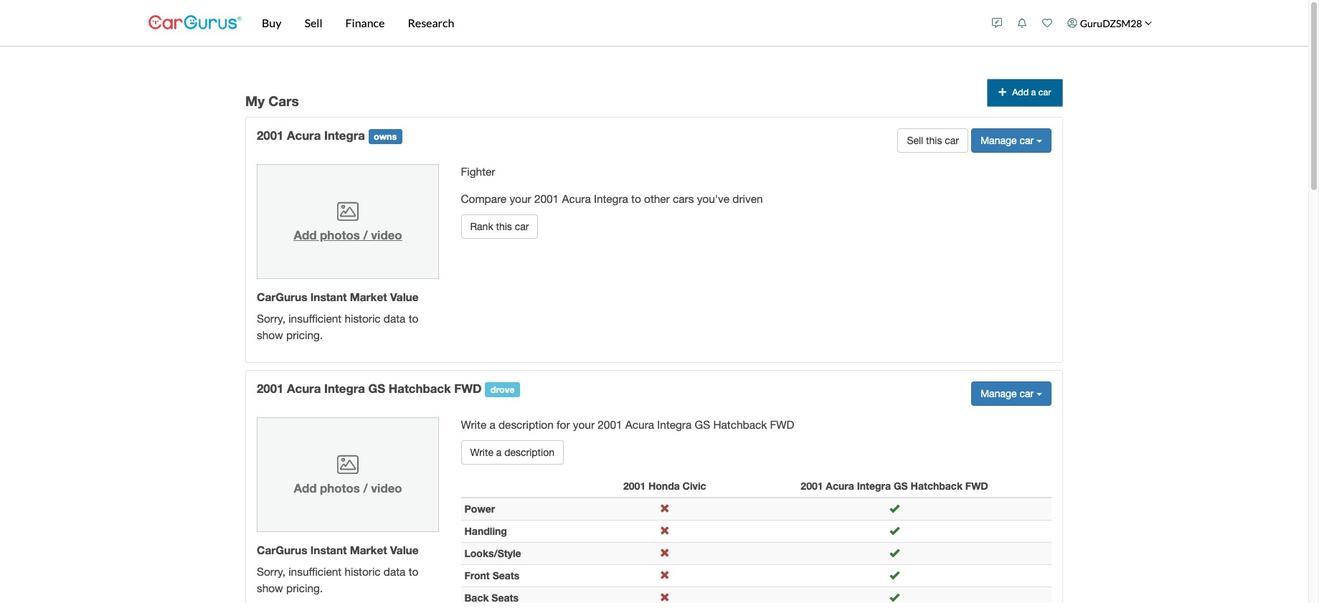 Task type: vqa. For each thing, say whether or not it's contained in the screenshot.
South's now
no



Task type: locate. For each thing, give the bounding box(es) containing it.
instant
[[311, 290, 347, 303], [311, 544, 347, 557]]

0 vertical spatial value
[[390, 290, 419, 303]]

pricing.
[[286, 329, 323, 342], [286, 582, 323, 595]]

1 vertical spatial manage car
[[981, 388, 1037, 399]]

gurudzsm28 menu
[[985, 3, 1160, 43]]

2 vertical spatial gs
[[894, 480, 908, 492]]

1 vertical spatial sorry,
[[257, 566, 286, 578]]

cars
[[269, 93, 299, 109]]

0 vertical spatial instant
[[311, 290, 347, 303]]

add
[[1013, 87, 1029, 98], [294, 228, 317, 242], [294, 481, 317, 495]]

1 vertical spatial sell
[[907, 135, 924, 146]]

2 cargurus instant market value from the top
[[257, 544, 419, 557]]

integra
[[324, 128, 365, 143], [594, 192, 628, 205], [324, 381, 365, 396], [658, 418, 692, 431], [857, 480, 891, 492]]

manage inside popup button
[[981, 388, 1017, 399]]

1 vertical spatial to
[[409, 312, 419, 325]]

1 vertical spatial insufficient
[[289, 566, 342, 578]]

1 horizontal spatial this
[[926, 135, 942, 146]]

cargurus for 2001 acura integra
[[257, 290, 307, 303]]

1 pricing. from the top
[[286, 329, 323, 342]]

placeholder image icon image for owns
[[337, 201, 359, 222]]

/ for owns
[[363, 228, 368, 242]]

integra for 2001 acura integra owns
[[324, 128, 365, 143]]

2 video from the top
[[371, 481, 402, 495]]

drove
[[491, 384, 515, 395]]

2 cargurus from the top
[[257, 544, 307, 557]]

sell
[[305, 16, 323, 29], [907, 135, 924, 146]]

sell this car
[[907, 135, 959, 146]]

1 cargurus from the top
[[257, 290, 307, 303]]

1 vertical spatial gs
[[695, 418, 711, 431]]

1 vertical spatial /
[[363, 481, 368, 495]]

your up "rank this car"
[[510, 192, 531, 205]]

manage car inside dropdown button
[[981, 135, 1037, 146]]

1 add photos / video link from the top
[[257, 164, 439, 279]]

remove image for power
[[660, 503, 670, 514]]

video
[[371, 228, 402, 242], [371, 481, 402, 495]]

description
[[499, 418, 554, 431], [505, 447, 555, 458]]

1 video from the top
[[371, 228, 402, 242]]

2 insufficient from the top
[[289, 566, 342, 578]]

sorry, for 2001 acura integra gs hatchback fwd
[[257, 566, 286, 578]]

manage
[[981, 135, 1017, 146], [981, 388, 1017, 399]]

0 vertical spatial manage car
[[981, 135, 1037, 146]]

car
[[1039, 87, 1052, 98], [945, 135, 959, 146], [1020, 135, 1034, 146], [515, 221, 529, 232], [1020, 388, 1034, 399]]

sell for sell this car
[[907, 135, 924, 146]]

2 sorry, insufficient historic data to show pricing. from the top
[[257, 566, 419, 595]]

manage car
[[981, 135, 1037, 146], [981, 388, 1037, 399]]

integra for 2001 acura integra gs hatchback fwd
[[857, 480, 891, 492]]

2 remove image from the top
[[660, 548, 670, 558]]

show
[[257, 329, 283, 342], [257, 582, 283, 595]]

1 vertical spatial value
[[390, 544, 419, 557]]

2 photos from the top
[[320, 481, 360, 495]]

add a car review image
[[993, 18, 1003, 28]]

2 horizontal spatial gs
[[894, 480, 908, 492]]

2 historic from the top
[[345, 566, 381, 578]]

civic
[[683, 480, 706, 492]]

2 vertical spatial add
[[294, 481, 317, 495]]

fighter
[[461, 165, 495, 178]]

2001 acura integra gs hatchback fwd drove
[[257, 381, 515, 396]]

1 / from the top
[[363, 228, 368, 242]]

1 vertical spatial sorry, insufficient historic data to show pricing.
[[257, 566, 419, 595]]

other
[[644, 192, 670, 205]]

rank
[[470, 221, 493, 232]]

1 value from the top
[[390, 290, 419, 303]]

video for owns
[[371, 228, 402, 242]]

ok image for front seats
[[890, 570, 900, 580]]

acura for 2001 acura integra gs hatchback fwd
[[826, 480, 854, 492]]

1 placeholder image icon image from the top
[[337, 201, 359, 222]]

0 vertical spatial show
[[257, 329, 283, 342]]

a up write a description link
[[490, 418, 496, 431]]

write a description for your 2001 acura integra gs hatchback fwd
[[461, 418, 795, 431]]

fwd
[[454, 381, 482, 396], [770, 418, 795, 431], [966, 480, 989, 492]]

remove image
[[660, 503, 670, 514], [660, 548, 670, 558], [660, 570, 670, 580]]

sell inside dropdown button
[[305, 16, 323, 29]]

you've
[[697, 192, 730, 205]]

manage inside dropdown button
[[981, 135, 1017, 146]]

1 vertical spatial cargurus
[[257, 544, 307, 557]]

1 manage from the top
[[981, 135, 1017, 146]]

0 vertical spatial sorry,
[[257, 312, 286, 325]]

1 manage car from the top
[[981, 135, 1037, 146]]

data
[[384, 312, 406, 325], [384, 566, 406, 578]]

fwd for 2001 acura integra gs hatchback fwd
[[966, 480, 989, 492]]

1 vertical spatial hatchback
[[714, 418, 767, 431]]

value
[[390, 290, 419, 303], [390, 544, 419, 557]]

gs
[[368, 381, 385, 396], [695, 418, 711, 431], [894, 480, 908, 492]]

2 manage car from the top
[[981, 388, 1037, 399]]

my cars
[[245, 93, 299, 109]]

your right for
[[573, 418, 595, 431]]

1 ok image from the top
[[890, 503, 900, 514]]

2 instant from the top
[[311, 544, 347, 557]]

0 horizontal spatial fwd
[[454, 381, 482, 396]]

1 vertical spatial pricing.
[[286, 582, 323, 595]]

0 vertical spatial gs
[[368, 381, 385, 396]]

1 historic from the top
[[345, 312, 381, 325]]

2 sorry, from the top
[[257, 566, 286, 578]]

3 remove image from the top
[[660, 570, 670, 580]]

historic
[[345, 312, 381, 325], [345, 566, 381, 578]]

1 market from the top
[[350, 290, 387, 303]]

remove image
[[660, 526, 670, 536], [660, 592, 670, 602]]

description for write a description for your 2001 acura integra gs hatchback fwd
[[499, 418, 554, 431]]

1 vertical spatial a
[[490, 418, 496, 431]]

sorry, insufficient historic data to show pricing.
[[257, 312, 419, 342], [257, 566, 419, 595]]

0 horizontal spatial a
[[490, 418, 496, 431]]

ok image
[[890, 526, 900, 536]]

0 vertical spatial manage
[[981, 135, 1017, 146]]

market for gs
[[350, 544, 387, 557]]

1 vertical spatial video
[[371, 481, 402, 495]]

manage for 2001 acura integra gs hatchback fwd
[[981, 388, 1017, 399]]

acura for 2001 acura integra owns
[[287, 128, 321, 143]]

car for add a car
[[1039, 87, 1052, 98]]

1 vertical spatial placeholder image icon image
[[337, 454, 359, 475]]

2 vertical spatial remove image
[[660, 570, 670, 580]]

add for gs
[[294, 481, 317, 495]]

menu bar
[[242, 0, 985, 46]]

/
[[363, 228, 368, 242], [363, 481, 368, 495]]

video for gs
[[371, 481, 402, 495]]

remove image for looks/style
[[660, 548, 670, 558]]

your
[[510, 192, 531, 205], [573, 418, 595, 431]]

1 vertical spatial cargurus instant market value
[[257, 544, 419, 557]]

0 vertical spatial market
[[350, 290, 387, 303]]

insufficient
[[289, 312, 342, 325], [289, 566, 342, 578]]

write a description
[[470, 447, 555, 458]]

a right "plus" image
[[1032, 87, 1036, 98]]

seats
[[493, 569, 520, 582]]

1 horizontal spatial sell
[[907, 135, 924, 146]]

0 vertical spatial sorry, insufficient historic data to show pricing.
[[257, 312, 419, 342]]

1 vertical spatial your
[[573, 418, 595, 431]]

1 vertical spatial manage
[[981, 388, 1017, 399]]

add photos / video link
[[257, 164, 439, 279], [257, 417, 439, 532]]

1 vertical spatial historic
[[345, 566, 381, 578]]

hatchback
[[389, 381, 451, 396], [714, 418, 767, 431], [911, 480, 963, 492]]

1 photos from the top
[[320, 228, 360, 242]]

historic for owns
[[345, 312, 381, 325]]

ok image
[[890, 503, 900, 514], [890, 548, 900, 558], [890, 570, 900, 580], [890, 592, 900, 602]]

2 pricing. from the top
[[286, 582, 323, 595]]

car inside button
[[1039, 87, 1052, 98]]

0 vertical spatial data
[[384, 312, 406, 325]]

2 data from the top
[[384, 566, 406, 578]]

1 vertical spatial add photos / video
[[294, 481, 402, 495]]

2 show from the top
[[257, 582, 283, 595]]

a inside button
[[1032, 87, 1036, 98]]

2 vertical spatial a
[[496, 447, 502, 458]]

add photos / video for owns
[[294, 228, 402, 242]]

value for gs
[[390, 544, 419, 557]]

description down drove
[[505, 447, 555, 458]]

0 vertical spatial write
[[461, 418, 487, 431]]

2 manage from the top
[[981, 388, 1017, 399]]

1 cargurus instant market value from the top
[[257, 290, 419, 303]]

market
[[350, 290, 387, 303], [350, 544, 387, 557]]

manage car inside popup button
[[981, 388, 1037, 399]]

0 vertical spatial add photos / video link
[[257, 164, 439, 279]]

2 value from the top
[[390, 544, 419, 557]]

car for rank this car
[[515, 221, 529, 232]]

gs for 2001 acura integra gs hatchback fwd
[[894, 480, 908, 492]]

rank this car
[[470, 221, 529, 232]]

2001
[[257, 128, 284, 143], [535, 192, 559, 205], [257, 381, 284, 396], [598, 418, 623, 431], [623, 480, 646, 492], [801, 480, 823, 492]]

chevron down image
[[1145, 19, 1153, 27]]

1 horizontal spatial hatchback
[[714, 418, 767, 431]]

2 market from the top
[[350, 544, 387, 557]]

2 horizontal spatial fwd
[[966, 480, 989, 492]]

add photos / video link for gs
[[257, 417, 439, 532]]

sell button
[[293, 0, 334, 46]]

write
[[461, 418, 487, 431], [470, 447, 494, 458]]

1 vertical spatial show
[[257, 582, 283, 595]]

1 vertical spatial data
[[384, 566, 406, 578]]

1 insufficient from the top
[[289, 312, 342, 325]]

3 ok image from the top
[[890, 570, 900, 580]]

/ for gs
[[363, 481, 368, 495]]

0 vertical spatial hatchback
[[389, 381, 451, 396]]

2 vertical spatial to
[[409, 566, 419, 578]]

market for owns
[[350, 290, 387, 303]]

1 show from the top
[[257, 329, 283, 342]]

0 vertical spatial pricing.
[[286, 329, 323, 342]]

1 vertical spatial add photos / video link
[[257, 417, 439, 532]]

manage car for sell this car
[[981, 135, 1037, 146]]

add photos / video
[[294, 228, 402, 242], [294, 481, 402, 495]]

a
[[1032, 87, 1036, 98], [490, 418, 496, 431], [496, 447, 502, 458]]

0 vertical spatial historic
[[345, 312, 381, 325]]

power
[[465, 503, 495, 515]]

0 vertical spatial remove image
[[660, 526, 670, 536]]

rank this car link
[[461, 214, 539, 239]]

0 horizontal spatial your
[[510, 192, 531, 205]]

1 horizontal spatial a
[[496, 447, 502, 458]]

to
[[632, 192, 641, 205], [409, 312, 419, 325], [409, 566, 419, 578]]

1 vertical spatial remove image
[[660, 548, 670, 558]]

1 instant from the top
[[311, 290, 347, 303]]

1 vertical spatial instant
[[311, 544, 347, 557]]

placeholder image icon image for gs
[[337, 454, 359, 475]]

1 add photos / video from the top
[[294, 228, 402, 242]]

finance
[[346, 16, 385, 29]]

data for gs
[[384, 566, 406, 578]]

1 vertical spatial add
[[294, 228, 317, 242]]

0 vertical spatial this
[[926, 135, 942, 146]]

car for sell this car
[[945, 135, 959, 146]]

cargurus instant market value
[[257, 290, 419, 303], [257, 544, 419, 557]]

1 sorry, insufficient historic data to show pricing. from the top
[[257, 312, 419, 342]]

value for owns
[[390, 290, 419, 303]]

photos
[[320, 228, 360, 242], [320, 481, 360, 495]]

write up write a description link
[[461, 418, 487, 431]]

this
[[926, 135, 942, 146], [496, 221, 512, 232]]

1 vertical spatial this
[[496, 221, 512, 232]]

0 vertical spatial photos
[[320, 228, 360, 242]]

0 vertical spatial fwd
[[454, 381, 482, 396]]

0 horizontal spatial hatchback
[[389, 381, 451, 396]]

1 vertical spatial description
[[505, 447, 555, 458]]

1 vertical spatial write
[[470, 447, 494, 458]]

owns
[[374, 131, 397, 142]]

pricing. for 2001 acura integra
[[286, 329, 323, 342]]

driven
[[733, 192, 763, 205]]

2 horizontal spatial hatchback
[[911, 480, 963, 492]]

2 add photos / video link from the top
[[257, 417, 439, 532]]

buy
[[262, 16, 282, 29]]

0 vertical spatial /
[[363, 228, 368, 242]]

0 vertical spatial insufficient
[[289, 312, 342, 325]]

ok image for looks/style
[[890, 548, 900, 558]]

0 vertical spatial remove image
[[660, 503, 670, 514]]

acura
[[287, 128, 321, 143], [562, 192, 591, 205], [287, 381, 321, 396], [626, 418, 654, 431], [826, 480, 854, 492]]

0 vertical spatial cargurus instant market value
[[257, 290, 419, 303]]

a for write a description for your 2001 acura integra gs hatchback fwd
[[490, 418, 496, 431]]

1 vertical spatial fwd
[[770, 418, 795, 431]]

1 horizontal spatial fwd
[[770, 418, 795, 431]]

0 vertical spatial cargurus
[[257, 290, 307, 303]]

handling
[[465, 525, 507, 537]]

2 placeholder image icon image from the top
[[337, 454, 359, 475]]

2 vertical spatial fwd
[[966, 480, 989, 492]]

historic for gs
[[345, 566, 381, 578]]

0 horizontal spatial sell
[[305, 16, 323, 29]]

0 horizontal spatial this
[[496, 221, 512, 232]]

2 horizontal spatial a
[[1032, 87, 1036, 98]]

0 vertical spatial sell
[[305, 16, 323, 29]]

0 vertical spatial add photos / video
[[294, 228, 402, 242]]

1 vertical spatial photos
[[320, 481, 360, 495]]

1 horizontal spatial your
[[573, 418, 595, 431]]

2 add photos / video from the top
[[294, 481, 402, 495]]

1 data from the top
[[384, 312, 406, 325]]

1 vertical spatial market
[[350, 544, 387, 557]]

0 vertical spatial a
[[1032, 87, 1036, 98]]

description up write a description link
[[499, 418, 554, 431]]

front seats
[[465, 569, 520, 582]]

0 vertical spatial add
[[1013, 87, 1029, 98]]

add a car button
[[987, 79, 1063, 107]]

cargurus
[[257, 290, 307, 303], [257, 544, 307, 557]]

sorry,
[[257, 312, 286, 325], [257, 566, 286, 578]]

to for gs
[[409, 566, 419, 578]]

write up power
[[470, 447, 494, 458]]

a down drove
[[496, 447, 502, 458]]

instant for gs
[[311, 544, 347, 557]]

1 sorry, from the top
[[257, 312, 286, 325]]

2001 acura integra gs hatchback fwd
[[801, 480, 989, 492]]

2 vertical spatial hatchback
[[911, 480, 963, 492]]

0 vertical spatial video
[[371, 228, 402, 242]]

2 ok image from the top
[[890, 548, 900, 558]]

0 horizontal spatial gs
[[368, 381, 385, 396]]

research
[[408, 16, 455, 29]]

placeholder image icon image
[[337, 201, 359, 222], [337, 454, 359, 475]]

1 remove image from the top
[[660, 503, 670, 514]]

2 / from the top
[[363, 481, 368, 495]]

1 vertical spatial remove image
[[660, 592, 670, 602]]

0 vertical spatial description
[[499, 418, 554, 431]]

to for owns
[[409, 312, 419, 325]]

0 vertical spatial placeholder image icon image
[[337, 201, 359, 222]]



Task type: describe. For each thing, give the bounding box(es) containing it.
hatchback for 2001 acura integra gs hatchback fwd drove
[[389, 381, 451, 396]]

gurudzsm28
[[1080, 17, 1143, 29]]

4 ok image from the top
[[890, 592, 900, 602]]

cargurus instant market value for gs
[[257, 544, 419, 557]]

2001 for 2001 honda civic
[[623, 480, 646, 492]]

add a car
[[1013, 87, 1052, 98]]

2 remove image from the top
[[660, 592, 670, 602]]

show for 2001 acura integra
[[257, 329, 283, 342]]

sorry, insufficient historic data to show pricing. for owns
[[257, 312, 419, 342]]

photos for gs
[[320, 481, 360, 495]]

0 vertical spatial your
[[510, 192, 531, 205]]

data for owns
[[384, 312, 406, 325]]

manage car for 2001 acura integra gs hatchback fwd
[[981, 388, 1037, 399]]

manage for sell this car
[[981, 135, 1017, 146]]

fwd for 2001 acura integra gs hatchback fwd drove
[[454, 381, 482, 396]]

description for write a description
[[505, 447, 555, 458]]

gs for 2001 acura integra gs hatchback fwd drove
[[368, 381, 385, 396]]

cargurus instant market value for owns
[[257, 290, 419, 303]]

remove image for front seats
[[660, 570, 670, 580]]

photos for owns
[[320, 228, 360, 242]]

add inside add a car button
[[1013, 87, 1029, 98]]

show for 2001 acura integra gs hatchback fwd
[[257, 582, 283, 595]]

add for owns
[[294, 228, 317, 242]]

buy button
[[250, 0, 293, 46]]

1 horizontal spatial gs
[[695, 418, 711, 431]]

add photos / video link for owns
[[257, 164, 439, 279]]

manage car button
[[972, 381, 1052, 406]]

compare your 2001 acura integra to other cars you've driven
[[461, 192, 763, 205]]

saved cars image
[[1043, 18, 1053, 28]]

a for add a car
[[1032, 87, 1036, 98]]

2001 for 2001 acura integra gs hatchback fwd drove
[[257, 381, 284, 396]]

2001 honda civic
[[623, 480, 706, 492]]

this for sell
[[926, 135, 942, 146]]

this for rank
[[496, 221, 512, 232]]

user icon image
[[1068, 18, 1078, 28]]

hatchback for 2001 acura integra gs hatchback fwd
[[911, 480, 963, 492]]

my
[[245, 93, 265, 109]]

cars
[[673, 192, 694, 205]]

open notifications image
[[1018, 18, 1028, 28]]

pricing. for 2001 acura integra gs hatchback fwd
[[286, 582, 323, 595]]

a for write a description
[[496, 447, 502, 458]]

insufficient for 2001 acura integra
[[289, 312, 342, 325]]

add photos / video for gs
[[294, 481, 402, 495]]

insufficient for 2001 acura integra gs hatchback fwd
[[289, 566, 342, 578]]

cargurus for 2001 acura integra gs hatchback fwd
[[257, 544, 307, 557]]

write for write a description for your 2001 acura integra gs hatchback fwd
[[461, 418, 487, 431]]

sell for sell
[[305, 16, 323, 29]]

1 remove image from the top
[[660, 526, 670, 536]]

finance button
[[334, 0, 396, 46]]

front
[[465, 569, 490, 582]]

acura for 2001 acura integra gs hatchback fwd drove
[[287, 381, 321, 396]]

car inside dropdown button
[[1020, 135, 1034, 146]]

2001 for 2001 acura integra owns
[[257, 128, 284, 143]]

manage car button
[[972, 128, 1052, 153]]

research button
[[396, 0, 466, 46]]

looks/style
[[465, 547, 521, 559]]

instant for owns
[[311, 290, 347, 303]]

cargurus logo homepage link image
[[149, 3, 242, 43]]

honda
[[649, 480, 680, 492]]

cargurus logo homepage link link
[[149, 3, 242, 43]]

plus image
[[999, 88, 1007, 97]]

write a description link
[[461, 440, 564, 465]]

write for write a description
[[470, 447, 494, 458]]

ok image for power
[[890, 503, 900, 514]]

2001 for 2001 acura integra gs hatchback fwd
[[801, 480, 823, 492]]

for
[[557, 418, 570, 431]]

integra for 2001 acura integra gs hatchback fwd drove
[[324, 381, 365, 396]]

sorry, for 2001 acura integra
[[257, 312, 286, 325]]

0 vertical spatial to
[[632, 192, 641, 205]]

compare
[[461, 192, 507, 205]]

2001 acura integra owns
[[257, 128, 397, 143]]

menu bar containing buy
[[242, 0, 985, 46]]

sorry, insufficient historic data to show pricing. for gs
[[257, 566, 419, 595]]

gurudzsm28 button
[[1060, 3, 1160, 43]]

car inside popup button
[[1020, 388, 1034, 399]]



